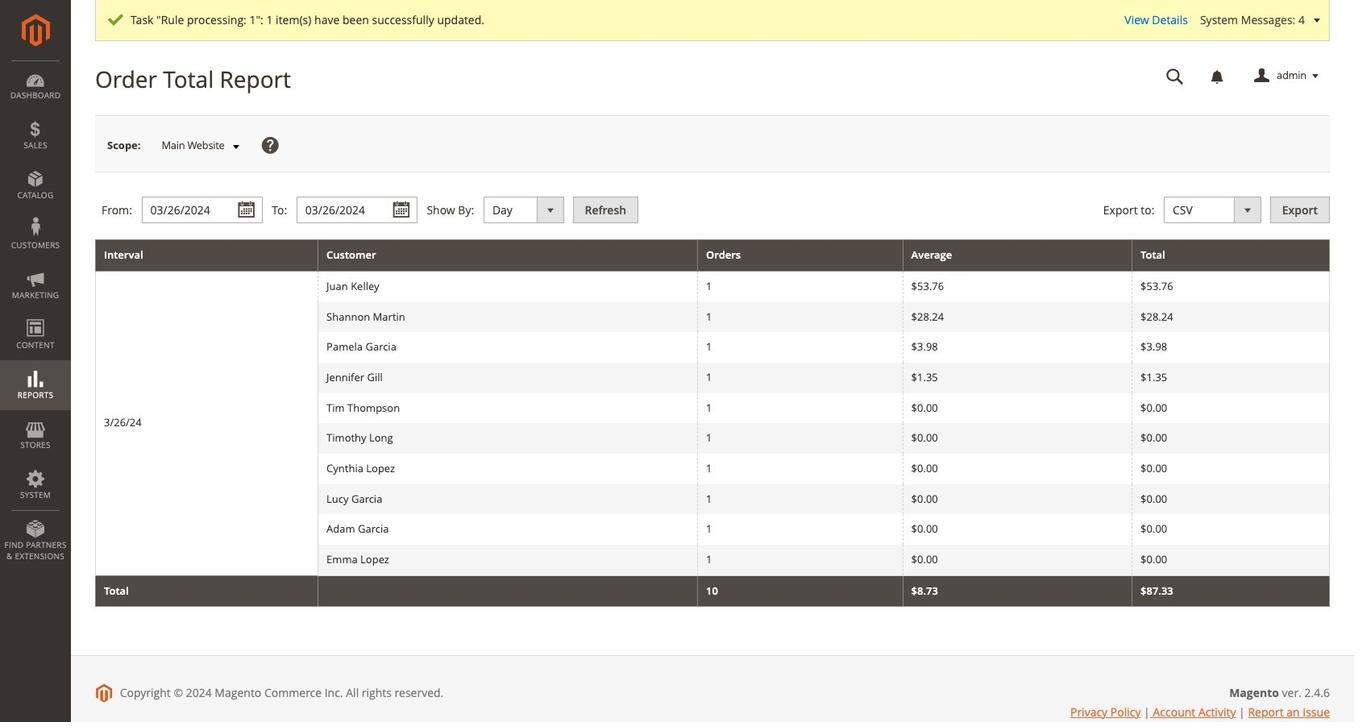 Task type: locate. For each thing, give the bounding box(es) containing it.
None text field
[[1155, 62, 1196, 90], [142, 197, 262, 223], [296, 197, 417, 223], [1155, 62, 1196, 90], [142, 197, 262, 223], [296, 197, 417, 223]]

menu bar
[[0, 60, 71, 570]]

magento admin panel image
[[21, 14, 50, 47]]



